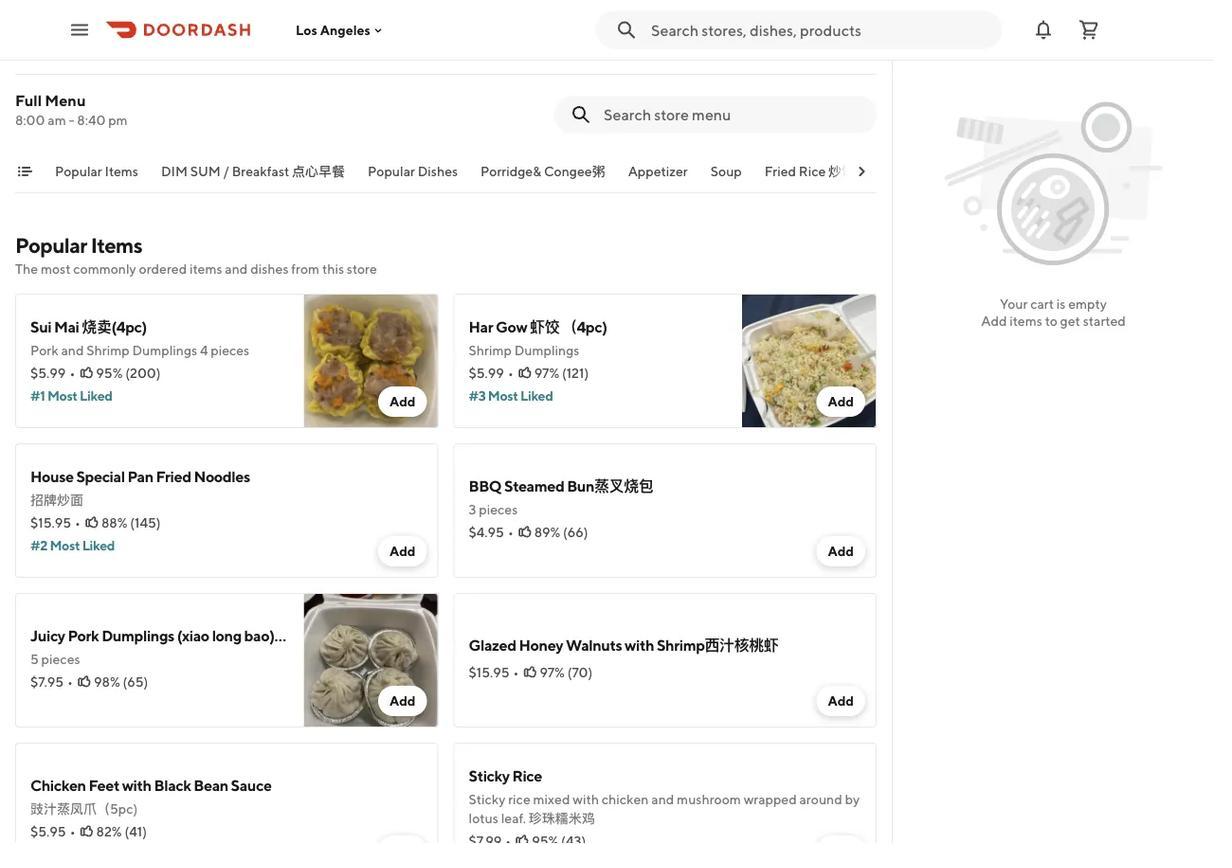 Task type: describe. For each thing, give the bounding box(es) containing it.
juicy
[[30, 627, 65, 645]]

ordered
[[139, 261, 187, 277]]

fried rice 炒饭 button
[[765, 162, 855, 192]]

mixed
[[533, 792, 570, 808]]

pork inside sui mai 烧卖(4pc) pork and shrimp dumplings 4 pieces
[[30, 343, 58, 358]]

items for popular items the most commonly ordered items and dishes from this store
[[91, 233, 142, 258]]

around
[[800, 792, 843, 808]]

95%
[[96, 365, 123, 381]]

this
[[322, 261, 344, 277]]

#3
[[469, 388, 486, 404]]

los angeles
[[296, 22, 371, 38]]

dumplings inside juicy pork dumplings (xiao long bao)灌汁小笼包 5 pieces
[[102, 627, 174, 645]]

$5.99 for har
[[469, 365, 504, 381]]

sticky rice sticky rice mixed with chicken and mushroom wrapped around by lotus leaf. 珍珠糯米鸡
[[469, 767, 860, 827]]

appetizer
[[628, 164, 688, 179]]

with inside chicken feet with black bean sauce 豉汁蒸凤爪（5pc)
[[122, 777, 151, 795]]

pan
[[127, 468, 153, 486]]

of 5 stars
[[41, 10, 85, 24]]

fried rice 炒饭
[[765, 164, 855, 179]]

Item Search search field
[[604, 104, 862, 125]]

special
[[76, 468, 125, 486]]

点心早餐
[[292, 164, 345, 179]]

juicy pork dumplings (xiao long bao)灌汁小笼包 image
[[304, 593, 438, 728]]

sui mai 烧卖(4pc) pork and shrimp dumplings 4 pieces
[[30, 318, 250, 358]]

open menu image
[[68, 18, 91, 41]]

dishes
[[418, 164, 458, 179]]

stars
[[62, 10, 85, 24]]

black
[[154, 777, 191, 795]]

empty
[[1069, 296, 1107, 312]]

full
[[15, 91, 42, 109]]

• for house special pan fried noodles
[[75, 515, 81, 531]]

82% (41)
[[96, 824, 147, 840]]

95% (200)
[[96, 365, 161, 381]]

$5.99 • for sui
[[30, 365, 75, 381]]

juicy pork dumplings (xiao long bao)灌汁小笼包 5 pieces
[[30, 627, 348, 667]]

glazed
[[469, 637, 516, 655]]

#2 most liked
[[30, 538, 115, 554]]

shrimp inside sui mai 烧卖(4pc) pork and shrimp dumplings 4 pieces
[[86, 343, 129, 358]]

dishes
[[250, 261, 289, 277]]

• for bbq steamed bun蒸叉烧包
[[508, 525, 514, 540]]

pieces inside sui mai 烧卖(4pc) pork and shrimp dumplings 4 pieces
[[211, 343, 250, 358]]

steamed
[[504, 477, 564, 495]]

los
[[296, 22, 317, 38]]

appetizer button
[[628, 162, 688, 192]]

and inside sui mai 烧卖(4pc) pork and shrimp dumplings 4 pieces
[[61, 343, 84, 358]]

popular items button
[[55, 162, 138, 192]]

liked for gow
[[521, 388, 553, 404]]

2 horizontal spatial with
[[625, 637, 654, 655]]

menu
[[45, 91, 86, 109]]

har gow 虾饺 （4pc) image
[[742, 294, 877, 429]]

shrimp inside har gow 虾饺 （4pc) shrimp dumplings
[[469, 343, 512, 358]]

started
[[1083, 313, 1126, 329]]

porridge& congee粥 button
[[481, 162, 605, 192]]

bbq steamed bun蒸叉烧包 3 pieces
[[469, 477, 653, 518]]

dim
[[161, 164, 188, 179]]

house special pan fried noodles 招牌炒面
[[30, 468, 250, 508]]

liked for special
[[82, 538, 115, 554]]

add inside your cart is empty add items to get started
[[981, 313, 1007, 329]]

烧卖(4pc)
[[82, 318, 147, 336]]

shrimp西汁核桃虾
[[657, 637, 779, 655]]

89% (66)
[[534, 525, 588, 540]]

97% (70)
[[540, 665, 593, 681]]

to
[[1045, 313, 1058, 329]]

most for gow
[[488, 388, 518, 404]]

with inside sticky rice sticky rice mixed with chicken and mushroom wrapped around by lotus leaf. 珍珠糯米鸡
[[573, 792, 599, 808]]

chicken
[[30, 777, 86, 795]]

• down glazed
[[513, 665, 519, 681]]

fried inside button
[[765, 164, 796, 179]]

珍珠糯米鸡
[[529, 811, 595, 827]]

招牌炒面
[[30, 492, 83, 508]]

1 sticky from the top
[[469, 767, 510, 785]]

炒饭
[[829, 164, 855, 179]]

(65)
[[123, 675, 148, 690]]

sui
[[30, 318, 51, 336]]

angeles
[[320, 22, 371, 38]]

（4pc)
[[562, 318, 607, 336]]

from
[[291, 261, 320, 277]]

• for har gow 虾饺 （4pc)
[[508, 365, 514, 381]]

• for juicy pork dumplings (xiao long bao)灌汁小笼包
[[67, 675, 73, 690]]

breakfast
[[232, 164, 289, 179]]

popular dishes button
[[368, 162, 458, 192]]

88% (145)
[[101, 515, 161, 531]]

97% for 97% (121)
[[534, 365, 559, 381]]

soup
[[711, 164, 742, 179]]

am
[[48, 112, 66, 128]]

chicken feet with black bean sauce 豉汁蒸凤爪（5pc)
[[30, 777, 272, 817]]

har gow 虾饺 （4pc) shrimp dumplings
[[469, 318, 607, 358]]

89%
[[534, 525, 560, 540]]

popular items the most commonly ordered items and dishes from this store
[[15, 233, 377, 277]]

#3 most liked
[[469, 388, 553, 404]]

$15.95 for 97%
[[469, 665, 510, 681]]

popular items
[[55, 164, 138, 179]]

98% (65)
[[94, 675, 148, 690]]

your
[[1000, 296, 1028, 312]]

#2
[[30, 538, 47, 554]]

$15.95 for 88%
[[30, 515, 71, 531]]



Task type: locate. For each thing, give the bounding box(es) containing it.
0 horizontal spatial $5.99
[[30, 365, 66, 381]]

$5.99 up #1
[[30, 365, 66, 381]]

0 items, open order cart image
[[1078, 18, 1101, 41]]

(145)
[[130, 515, 161, 531]]

2 $5.99 from the left
[[469, 365, 504, 381]]

most for special
[[50, 538, 80, 554]]

bao)灌汁小笼包
[[244, 627, 348, 645]]

add
[[981, 313, 1007, 329], [390, 394, 416, 410], [828, 394, 854, 410], [390, 544, 416, 559], [828, 544, 854, 559], [390, 693, 416, 709], [828, 693, 854, 709]]

0 horizontal spatial shrimp
[[86, 343, 129, 358]]

and
[[225, 261, 248, 277], [61, 343, 84, 358], [652, 792, 674, 808]]

sauce
[[231, 777, 272, 795]]

5 inside juicy pork dumplings (xiao long bao)灌汁小笼包 5 pieces
[[30, 652, 39, 667]]

1 horizontal spatial pieces
[[211, 343, 250, 358]]

liked
[[80, 388, 112, 404], [521, 388, 553, 404], [82, 538, 115, 554]]

2 vertical spatial pieces
[[41, 652, 80, 667]]

pieces
[[211, 343, 250, 358], [479, 502, 518, 518], [41, 652, 80, 667]]

1 horizontal spatial $15.95
[[469, 665, 510, 681]]

0 vertical spatial items
[[190, 261, 222, 277]]

$15.95 • down glazed
[[469, 665, 519, 681]]

and down mai
[[61, 343, 84, 358]]

1 vertical spatial $15.95 •
[[469, 665, 519, 681]]

shrimp down the har
[[469, 343, 512, 358]]

rice for sticky
[[512, 767, 542, 785]]

lotus
[[469, 811, 499, 827]]

0 horizontal spatial rice
[[512, 767, 542, 785]]

most
[[47, 388, 77, 404], [488, 388, 518, 404], [50, 538, 80, 554]]

items
[[190, 261, 222, 277], [1010, 313, 1043, 329]]

#1
[[30, 388, 45, 404]]

with right feet
[[122, 777, 151, 795]]

1 vertical spatial 5
[[30, 652, 39, 667]]

pork down sui in the top left of the page
[[30, 343, 58, 358]]

bbq
[[469, 477, 502, 495]]

popular inside the popular items the most commonly ordered items and dishes from this store
[[15, 233, 87, 258]]

$15.95 • for 97% (70)
[[469, 665, 519, 681]]

$5.99 • up #1
[[30, 365, 75, 381]]

dumplings up the (200)
[[132, 343, 197, 358]]

4
[[200, 343, 208, 358]]

items inside the popular items the most commonly ordered items and dishes from this store
[[91, 233, 142, 258]]

97% (121)
[[534, 365, 589, 381]]

0 horizontal spatial 5
[[30, 652, 39, 667]]

store
[[347, 261, 377, 277]]

your cart is empty add items to get started
[[981, 296, 1126, 329]]

$5.99 for sui
[[30, 365, 66, 381]]

1 horizontal spatial with
[[573, 792, 599, 808]]

and inside sticky rice sticky rice mixed with chicken and mushroom wrapped around by lotus leaf. 珍珠糯米鸡
[[652, 792, 674, 808]]

0 vertical spatial items
[[105, 164, 138, 179]]

$5.99 • up #3
[[469, 365, 514, 381]]

#1 most liked
[[30, 388, 112, 404]]

add button
[[378, 387, 427, 417], [817, 387, 866, 417], [378, 537, 427, 567], [817, 537, 866, 567], [378, 686, 427, 717], [817, 686, 866, 717]]

popular for popular items the most commonly ordered items and dishes from this store
[[15, 233, 87, 258]]

$15.95 down glazed
[[469, 665, 510, 681]]

$5.99 • for har
[[469, 365, 514, 381]]

items inside your cart is empty add items to get started
[[1010, 313, 1043, 329]]

fried inside 'house special pan fried noodles 招牌炒面'
[[156, 468, 191, 486]]

pieces up $7.95 •
[[41, 652, 80, 667]]

popular up most
[[15, 233, 87, 258]]

1 $5.99 • from the left
[[30, 365, 75, 381]]

0 horizontal spatial pork
[[30, 343, 58, 358]]

0 vertical spatial and
[[225, 261, 248, 277]]

fried
[[765, 164, 796, 179], [156, 468, 191, 486]]

$15.95 • for 88% (145)
[[30, 515, 81, 531]]

liked down 97% (121)
[[521, 388, 553, 404]]

0 vertical spatial sticky
[[469, 767, 510, 785]]

pieces up $4.95 •
[[479, 502, 518, 518]]

(70)
[[568, 665, 593, 681]]

porridge& congee粥
[[481, 164, 605, 179]]

(66)
[[563, 525, 588, 540]]

0 vertical spatial $15.95 •
[[30, 515, 81, 531]]

2 vertical spatial and
[[652, 792, 674, 808]]

and for sticky
[[652, 792, 674, 808]]

0 vertical spatial 97%
[[534, 365, 559, 381]]

fried right soup
[[765, 164, 796, 179]]

1 vertical spatial $15.95
[[469, 665, 510, 681]]

1 horizontal spatial rice
[[799, 164, 826, 179]]

0 horizontal spatial pieces
[[41, 652, 80, 667]]

with up 珍珠糯米鸡
[[573, 792, 599, 808]]

popular left dishes
[[368, 164, 415, 179]]

0 horizontal spatial $15.95
[[30, 515, 71, 531]]

most
[[41, 261, 71, 277]]

1 vertical spatial pieces
[[479, 502, 518, 518]]

with right walnuts
[[625, 637, 654, 655]]

house
[[30, 468, 74, 486]]

items
[[105, 164, 138, 179], [91, 233, 142, 258]]

with
[[625, 637, 654, 655], [122, 777, 151, 795], [573, 792, 599, 808]]

items inside the popular items the most commonly ordered items and dishes from this store
[[190, 261, 222, 277]]

most right #2
[[50, 538, 80, 554]]

1 shrimp from the left
[[86, 343, 129, 358]]

82%
[[96, 824, 122, 840]]

0 vertical spatial rice
[[799, 164, 826, 179]]

0 horizontal spatial with
[[122, 777, 151, 795]]

8:40
[[77, 112, 106, 128]]

$15.95
[[30, 515, 71, 531], [469, 665, 510, 681]]

1 horizontal spatial shrimp
[[469, 343, 512, 358]]

dumplings inside har gow 虾饺 （4pc) shrimp dumplings
[[514, 343, 580, 358]]

the
[[15, 261, 38, 277]]

97% left (70)
[[540, 665, 565, 681]]

2 sticky from the top
[[469, 792, 506, 808]]

dumplings
[[132, 343, 197, 358], [514, 343, 580, 358], [102, 627, 174, 645]]

• right $7.95
[[67, 675, 73, 690]]

1 horizontal spatial $5.99
[[469, 365, 504, 381]]

get
[[1060, 313, 1081, 329]]

• up #1 most liked
[[70, 365, 75, 381]]

of
[[41, 10, 51, 24]]

1 horizontal spatial $5.99 •
[[469, 365, 514, 381]]

$15.95 • down 招牌炒面
[[30, 515, 81, 531]]

$5.95 •
[[30, 824, 75, 840]]

items down your
[[1010, 313, 1043, 329]]

$15.95 down 招牌炒面
[[30, 515, 71, 531]]

rice inside button
[[799, 164, 826, 179]]

shrimp
[[86, 343, 129, 358], [469, 343, 512, 358]]

$5.95
[[30, 824, 66, 840]]

0 horizontal spatial and
[[61, 343, 84, 358]]

rice for fried
[[799, 164, 826, 179]]

most for mai
[[47, 388, 77, 404]]

0 horizontal spatial fried
[[156, 468, 191, 486]]

-
[[69, 112, 74, 128]]

and left dishes
[[225, 261, 248, 277]]

0 vertical spatial fried
[[765, 164, 796, 179]]

0 horizontal spatial $15.95 •
[[30, 515, 81, 531]]

sticky up lotus
[[469, 792, 506, 808]]

popular
[[55, 164, 102, 179], [368, 164, 415, 179], [15, 233, 87, 258]]

liked down 95%
[[80, 388, 112, 404]]

sticky up rice
[[469, 767, 510, 785]]

88%
[[101, 515, 128, 531]]

8:00
[[15, 112, 45, 128]]

• for sui mai 烧卖(4pc)
[[70, 365, 75, 381]]

and for popular
[[225, 261, 248, 277]]

0 vertical spatial pork
[[30, 343, 58, 358]]

pork inside juicy pork dumplings (xiao long bao)灌汁小笼包 5 pieces
[[68, 627, 99, 645]]

har
[[469, 318, 493, 336]]

1 vertical spatial rice
[[512, 767, 542, 785]]

• up '#2 most liked'
[[75, 515, 81, 531]]

rice inside sticky rice sticky rice mixed with chicken and mushroom wrapped around by lotus leaf. 珍珠糯米鸡
[[512, 767, 542, 785]]

0 vertical spatial $15.95
[[30, 515, 71, 531]]

pm
[[108, 112, 128, 128]]

scroll menu navigation right image
[[854, 164, 869, 179]]

0 vertical spatial pieces
[[211, 343, 250, 358]]

0 horizontal spatial items
[[190, 261, 222, 277]]

liked down 88%
[[82, 538, 115, 554]]

honey
[[519, 637, 563, 655]]

5 right of
[[53, 10, 60, 24]]

1 vertical spatial items
[[1010, 313, 1043, 329]]

0 vertical spatial 5
[[53, 10, 60, 24]]

full menu 8:00 am - 8:40 pm
[[15, 91, 128, 128]]

$5.99 up #3
[[469, 365, 504, 381]]

Store search: begin typing to search for stores available on DoorDash text field
[[651, 19, 991, 40]]

liked for mai
[[80, 388, 112, 404]]

(121)
[[562, 365, 589, 381]]

and inside the popular items the most commonly ordered items and dishes from this store
[[225, 261, 248, 277]]

1 horizontal spatial 5
[[53, 10, 60, 24]]

2 horizontal spatial pieces
[[479, 502, 518, 518]]

1 vertical spatial sticky
[[469, 792, 506, 808]]

wrapped
[[744, 792, 797, 808]]

and right chicken
[[652, 792, 674, 808]]

1 vertical spatial fried
[[156, 468, 191, 486]]

2 $5.99 • from the left
[[469, 365, 514, 381]]

sui mai 烧卖(4pc) image
[[304, 294, 438, 429]]

5 up $7.95
[[30, 652, 39, 667]]

pieces inside juicy pork dumplings (xiao long bao)灌汁小笼包 5 pieces
[[41, 652, 80, 667]]

most right #1
[[47, 388, 77, 404]]

1 horizontal spatial fried
[[765, 164, 796, 179]]

pork right juicy
[[68, 627, 99, 645]]

fried right the pan
[[156, 468, 191, 486]]

3
[[469, 502, 476, 518]]

notification bell image
[[1032, 18, 1055, 41]]

1 vertical spatial pork
[[68, 627, 99, 645]]

dumplings up (65)
[[102, 627, 174, 645]]

cart
[[1031, 296, 1054, 312]]

gow
[[496, 318, 527, 336]]

1 vertical spatial and
[[61, 343, 84, 358]]

• right $4.95
[[508, 525, 514, 540]]

shrimp up 95%
[[86, 343, 129, 358]]

popular for popular dishes
[[368, 164, 415, 179]]

rice up rice
[[512, 767, 542, 785]]

$5.99 •
[[30, 365, 75, 381], [469, 365, 514, 381]]

chicken
[[602, 792, 649, 808]]

豉汁蒸凤爪（5pc)
[[30, 802, 138, 817]]

97% left (121)
[[534, 365, 559, 381]]

• for chicken feet with black bean sauce
[[70, 824, 75, 840]]

show menu categories image
[[17, 164, 32, 179]]

• up #3 most liked
[[508, 365, 514, 381]]

noodles
[[194, 468, 250, 486]]

popular inside button
[[55, 164, 102, 179]]

items up commonly
[[91, 233, 142, 258]]

1 vertical spatial 97%
[[540, 665, 565, 681]]

popular for popular items
[[55, 164, 102, 179]]

most right #3
[[488, 388, 518, 404]]

$7.95
[[30, 675, 64, 690]]

los angeles button
[[296, 22, 386, 38]]

bun蒸叉烧包
[[567, 477, 653, 495]]

congee粥
[[544, 164, 605, 179]]

1 horizontal spatial and
[[225, 261, 248, 277]]

leaf.
[[501, 811, 526, 827]]

glazed honey walnuts with shrimp西汁核桃虾
[[469, 637, 779, 655]]

is
[[1057, 296, 1066, 312]]

1 horizontal spatial pork
[[68, 627, 99, 645]]

commonly
[[73, 261, 136, 277]]

items for popular items
[[105, 164, 138, 179]]

rice left 炒饭 at right top
[[799, 164, 826, 179]]

2 horizontal spatial and
[[652, 792, 674, 808]]

pieces inside bbq steamed bun蒸叉烧包 3 pieces
[[479, 502, 518, 518]]

rice
[[508, 792, 531, 808]]

dumplings inside sui mai 烧卖(4pc) pork and shrimp dumplings 4 pieces
[[132, 343, 197, 358]]

2 shrimp from the left
[[469, 343, 512, 358]]

• right the $5.95
[[70, 824, 75, 840]]

popular inside "button"
[[368, 164, 415, 179]]

1 horizontal spatial $15.95 •
[[469, 665, 519, 681]]

items right ordered
[[190, 261, 222, 277]]

walnuts
[[566, 637, 622, 655]]

0 horizontal spatial $5.99 •
[[30, 365, 75, 381]]

popular down -
[[55, 164, 102, 179]]

by
[[845, 792, 860, 808]]

$4.95
[[469, 525, 504, 540]]

items inside button
[[105, 164, 138, 179]]

mushroom
[[677, 792, 741, 808]]

pieces right 4
[[211, 343, 250, 358]]

97% for 97% (70)
[[540, 665, 565, 681]]

1 vertical spatial items
[[91, 233, 142, 258]]

1 horizontal spatial items
[[1010, 313, 1043, 329]]

items down pm
[[105, 164, 138, 179]]

1 $5.99 from the left
[[30, 365, 66, 381]]

dumplings down 虾饺
[[514, 343, 580, 358]]



Task type: vqa. For each thing, say whether or not it's contained in the screenshot.
topmost pieces
yes



